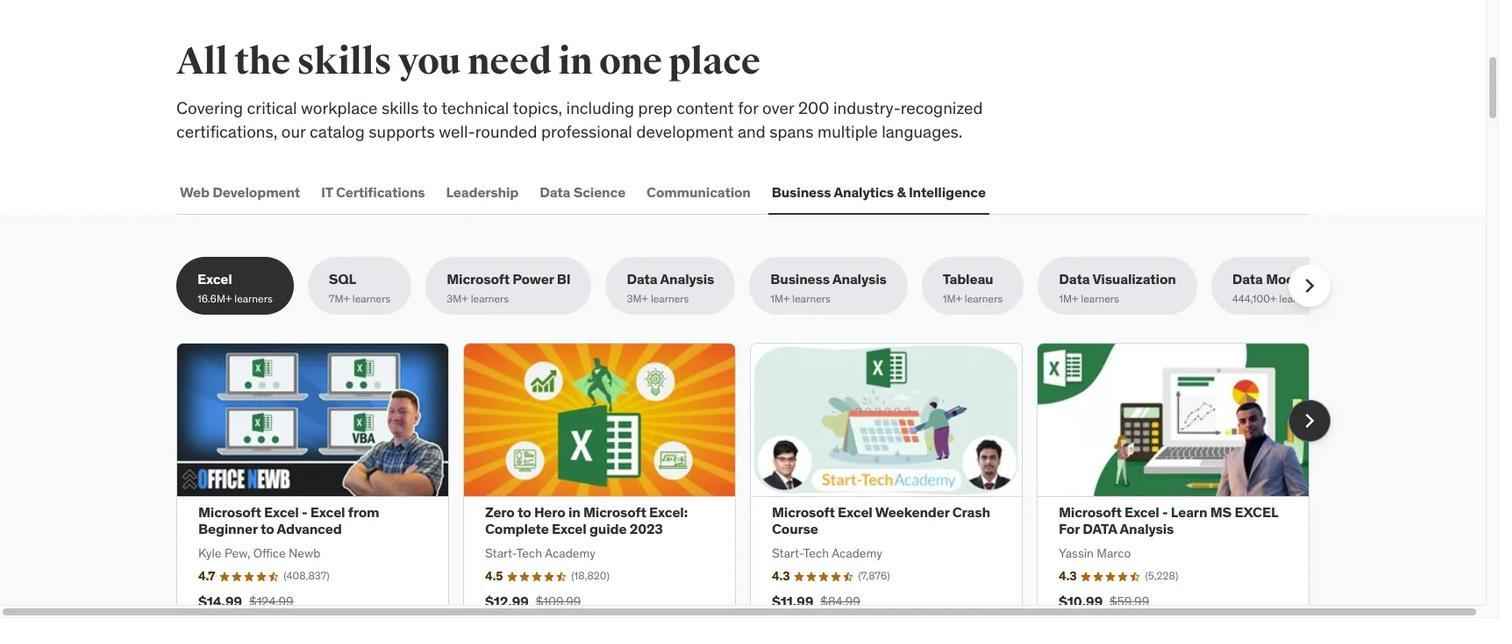Task type: describe. For each thing, give the bounding box(es) containing it.
learners inside "data analysis 3m+ learners"
[[651, 292, 689, 305]]

web development
[[180, 183, 300, 201]]

learners inside "excel 16.6m+ learners"
[[235, 292, 273, 305]]

recognized
[[901, 98, 983, 119]]

1m+ inside tableau 1m+ learners
[[943, 292, 963, 305]]

prep
[[638, 98, 673, 119]]

you
[[398, 40, 461, 84]]

excel:
[[649, 504, 688, 521]]

covering
[[176, 98, 243, 119]]

covering critical workplace skills to technical topics, including prep content for over 200 industry-recognized certifications, our catalog supports well-rounded professional development and spans multiple languages.
[[176, 98, 983, 142]]

0 vertical spatial skills
[[297, 40, 392, 84]]

learners inside tableau 1m+ learners
[[965, 292, 1003, 305]]

1m+ for data visualization
[[1059, 292, 1079, 305]]

&
[[897, 183, 906, 201]]

science
[[574, 183, 626, 201]]

microsoft excel weekender crash course link
[[772, 504, 991, 538]]

topic filters element
[[176, 257, 1349, 315]]

all the skills you need in one place
[[176, 40, 761, 84]]

topics,
[[513, 98, 563, 119]]

microsoft excel weekender crash course
[[772, 504, 991, 538]]

languages.
[[882, 121, 963, 142]]

ms
[[1211, 504, 1232, 521]]

learners inside 'data modeling 444,100+ learners'
[[1280, 292, 1318, 305]]

zero to hero in microsoft excel: complete excel guide 2023 link
[[485, 504, 688, 538]]

workplace
[[301, 98, 378, 119]]

including
[[567, 98, 634, 119]]

web
[[180, 183, 210, 201]]

critical
[[247, 98, 297, 119]]

excel left from
[[310, 504, 345, 521]]

intelligence
[[909, 183, 986, 201]]

microsoft power bi 3m+ learners
[[447, 271, 571, 305]]

learners inside microsoft power bi 3m+ learners
[[471, 292, 509, 305]]

learners inside sql 7m+ learners
[[353, 292, 391, 305]]

industry-
[[834, 98, 901, 119]]

- for learn
[[1163, 504, 1168, 521]]

excel inside microsoft excel weekender crash course
[[838, 504, 873, 521]]

course
[[772, 521, 818, 538]]

in inside zero to hero in microsoft excel: complete excel guide 2023
[[569, 504, 581, 521]]

skills inside covering critical workplace skills to technical topics, including prep content for over 200 industry-recognized certifications, our catalog supports well-rounded professional development and spans multiple languages.
[[382, 98, 419, 119]]

it certifications
[[321, 183, 425, 201]]

supports
[[369, 121, 435, 142]]

200
[[799, 98, 830, 119]]

catalog
[[310, 121, 365, 142]]

- for excel
[[302, 504, 308, 521]]

learn
[[1171, 504, 1208, 521]]

to inside covering critical workplace skills to technical topics, including prep content for over 200 industry-recognized certifications, our catalog supports well-rounded professional development and spans multiple languages.
[[423, 98, 438, 119]]

development
[[213, 183, 300, 201]]

sql
[[329, 271, 356, 288]]

over
[[763, 98, 795, 119]]

beginner
[[198, 521, 258, 538]]

business analytics & intelligence button
[[769, 171, 990, 214]]

microsoft for microsoft excel - excel from beginner to advanced
[[198, 504, 261, 521]]

excel right beginner
[[264, 504, 299, 521]]

communication
[[647, 183, 751, 201]]

3m+ inside "data analysis 3m+ learners"
[[627, 292, 648, 305]]

sql 7m+ learners
[[329, 271, 391, 305]]

technical
[[442, 98, 509, 119]]

one
[[599, 40, 662, 84]]

business analytics & intelligence
[[772, 183, 986, 201]]

microsoft for microsoft excel - learn ms excel for data analysis
[[1059, 504, 1122, 521]]

web development button
[[176, 171, 304, 214]]

to inside zero to hero in microsoft excel: complete excel guide 2023
[[518, 504, 531, 521]]

zero
[[485, 504, 515, 521]]

learners inside business analysis 1m+ learners
[[793, 292, 831, 305]]

data for data science
[[540, 183, 571, 201]]

data science
[[540, 183, 626, 201]]

advanced
[[277, 521, 342, 538]]

leadership
[[446, 183, 519, 201]]

microsoft excel - excel from beginner to advanced link
[[198, 504, 379, 538]]

to inside the microsoft excel - excel from beginner to advanced
[[261, 521, 274, 538]]

data for data analysis 3m+ learners
[[627, 271, 658, 288]]



Task type: vqa. For each thing, say whether or not it's contained in the screenshot.


Task type: locate. For each thing, give the bounding box(es) containing it.
6 learners from the left
[[965, 292, 1003, 305]]

data modeling 444,100+ learners
[[1233, 271, 1328, 305]]

data up 444,100+
[[1233, 271, 1263, 288]]

rounded
[[475, 121, 538, 142]]

analysis inside "data analysis 3m+ learners"
[[660, 271, 715, 288]]

analysis inside microsoft excel - learn ms excel for data analysis
[[1120, 521, 1174, 538]]

data for data modeling 444,100+ learners
[[1233, 271, 1263, 288]]

excel
[[197, 271, 232, 288], [264, 504, 299, 521], [310, 504, 345, 521], [838, 504, 873, 521], [1125, 504, 1160, 521], [552, 521, 587, 538]]

analytics
[[834, 183, 894, 201]]

4 learners from the left
[[651, 292, 689, 305]]

and
[[738, 121, 766, 142]]

excel
[[1235, 504, 1278, 521]]

0 horizontal spatial analysis
[[660, 271, 715, 288]]

0 vertical spatial business
[[772, 183, 831, 201]]

- left from
[[302, 504, 308, 521]]

analysis right data
[[1120, 521, 1174, 538]]

crash
[[953, 504, 991, 521]]

hero
[[534, 504, 566, 521]]

1 vertical spatial business
[[771, 271, 830, 288]]

to right beginner
[[261, 521, 274, 538]]

content
[[677, 98, 734, 119]]

1 horizontal spatial -
[[1163, 504, 1168, 521]]

it certifications button
[[318, 171, 429, 214]]

microsoft inside microsoft excel weekender crash course
[[772, 504, 835, 521]]

business inside button
[[772, 183, 831, 201]]

analysis down communication button
[[660, 271, 715, 288]]

0 vertical spatial next image
[[1296, 272, 1324, 300]]

7m+
[[329, 292, 350, 305]]

1m+ inside business analysis 1m+ learners
[[771, 292, 790, 305]]

0 horizontal spatial -
[[302, 504, 308, 521]]

1 next image from the top
[[1296, 272, 1324, 300]]

data inside "data analysis 3m+ learners"
[[627, 271, 658, 288]]

carousel element
[[176, 343, 1331, 619]]

2023
[[630, 521, 663, 538]]

business for business analysis 1m+ learners
[[771, 271, 830, 288]]

business for business analytics & intelligence
[[772, 183, 831, 201]]

5 learners from the left
[[793, 292, 831, 305]]

data
[[540, 183, 571, 201], [627, 271, 658, 288], [1059, 271, 1090, 288], [1233, 271, 1263, 288]]

-
[[302, 504, 308, 521], [1163, 504, 1168, 521]]

data inside 'data modeling 444,100+ learners'
[[1233, 271, 1263, 288]]

to right zero
[[518, 504, 531, 521]]

in right hero
[[569, 504, 581, 521]]

1 - from the left
[[302, 504, 308, 521]]

data for data visualization 1m+ learners
[[1059, 271, 1090, 288]]

guide
[[590, 521, 627, 538]]

3 learners from the left
[[471, 292, 509, 305]]

excel left the guide
[[552, 521, 587, 538]]

1 3m+ from the left
[[447, 292, 468, 305]]

microsoft inside microsoft excel - learn ms excel for data analysis
[[1059, 504, 1122, 521]]

complete
[[485, 521, 549, 538]]

2 learners from the left
[[353, 292, 391, 305]]

2 next image from the top
[[1296, 407, 1324, 435]]

data analysis 3m+ learners
[[627, 271, 715, 305]]

- inside the microsoft excel - excel from beginner to advanced
[[302, 504, 308, 521]]

0 horizontal spatial to
[[261, 521, 274, 538]]

444,100+
[[1233, 292, 1277, 305]]

data visualization 1m+ learners
[[1059, 271, 1177, 305]]

microsoft excel - learn ms excel for data analysis link
[[1059, 504, 1278, 538]]

analysis for business analysis
[[833, 271, 887, 288]]

skills
[[297, 40, 392, 84], [382, 98, 419, 119]]

microsoft for microsoft power bi 3m+ learners
[[447, 271, 510, 288]]

skills up supports
[[382, 98, 419, 119]]

1 vertical spatial skills
[[382, 98, 419, 119]]

1 vertical spatial in
[[569, 504, 581, 521]]

0 horizontal spatial 3m+
[[447, 292, 468, 305]]

visualization
[[1093, 271, 1177, 288]]

1m+ for business analysis
[[771, 292, 790, 305]]

microsoft inside microsoft power bi 3m+ learners
[[447, 271, 510, 288]]

1m+
[[771, 292, 790, 305], [943, 292, 963, 305], [1059, 292, 1079, 305]]

weekender
[[876, 504, 950, 521]]

1 learners from the left
[[235, 292, 273, 305]]

analysis
[[660, 271, 715, 288], [833, 271, 887, 288], [1120, 521, 1174, 538]]

leadership button
[[443, 171, 522, 214]]

1 1m+ from the left
[[771, 292, 790, 305]]

excel inside zero to hero in microsoft excel: complete excel guide 2023
[[552, 521, 587, 538]]

16.6m+
[[197, 292, 232, 305]]

certifications
[[336, 183, 425, 201]]

skills up workplace
[[297, 40, 392, 84]]

need
[[468, 40, 552, 84]]

7 learners from the left
[[1081, 292, 1120, 305]]

tableau 1m+ learners
[[943, 271, 1003, 305]]

0 horizontal spatial 1m+
[[771, 292, 790, 305]]

microsoft inside the microsoft excel - excel from beginner to advanced
[[198, 504, 261, 521]]

next image inside carousel element
[[1296, 407, 1324, 435]]

excel right data
[[1125, 504, 1160, 521]]

data inside data visualization 1m+ learners
[[1059, 271, 1090, 288]]

multiple
[[818, 121, 878, 142]]

microsoft for microsoft excel weekender crash course
[[772, 504, 835, 521]]

2 3m+ from the left
[[627, 292, 648, 305]]

analysis down analytics
[[833, 271, 887, 288]]

excel inside microsoft excel - learn ms excel for data analysis
[[1125, 504, 1160, 521]]

for
[[1059, 521, 1080, 538]]

place
[[669, 40, 761, 84]]

data
[[1083, 521, 1118, 538]]

modeling
[[1266, 271, 1328, 288]]

- inside microsoft excel - learn ms excel for data analysis
[[1163, 504, 1168, 521]]

in
[[559, 40, 593, 84], [569, 504, 581, 521]]

to up supports
[[423, 98, 438, 119]]

tableau
[[943, 271, 994, 288]]

2 horizontal spatial 1m+
[[1059, 292, 1079, 305]]

communication button
[[643, 171, 755, 214]]

business
[[772, 183, 831, 201], [771, 271, 830, 288]]

next image for carousel element
[[1296, 407, 1324, 435]]

to
[[423, 98, 438, 119], [518, 504, 531, 521], [261, 521, 274, 538]]

1m+ inside data visualization 1m+ learners
[[1059, 292, 1079, 305]]

data science button
[[536, 171, 629, 214]]

3m+
[[447, 292, 468, 305], [627, 292, 648, 305]]

analysis for data analysis
[[660, 271, 715, 288]]

2 horizontal spatial to
[[518, 504, 531, 521]]

8 learners from the left
[[1280, 292, 1318, 305]]

data left science
[[540, 183, 571, 201]]

analysis inside business analysis 1m+ learners
[[833, 271, 887, 288]]

well-
[[439, 121, 475, 142]]

our
[[282, 121, 306, 142]]

2 - from the left
[[1163, 504, 1168, 521]]

excel up 16.6m+
[[197, 271, 232, 288]]

1 vertical spatial next image
[[1296, 407, 1324, 435]]

zero to hero in microsoft excel: complete excel guide 2023
[[485, 504, 688, 538]]

learners inside data visualization 1m+ learners
[[1081, 292, 1120, 305]]

- left learn on the bottom of page
[[1163, 504, 1168, 521]]

data left visualization on the right top
[[1059, 271, 1090, 288]]

data right bi
[[627, 271, 658, 288]]

1 horizontal spatial to
[[423, 98, 438, 119]]

next image
[[1296, 272, 1324, 300], [1296, 407, 1324, 435]]

3 1m+ from the left
[[1059, 292, 1079, 305]]

microsoft excel - learn ms excel for data analysis
[[1059, 504, 1278, 538]]

certifications,
[[176, 121, 278, 142]]

from
[[348, 504, 379, 521]]

the
[[234, 40, 290, 84]]

2 1m+ from the left
[[943, 292, 963, 305]]

all
[[176, 40, 228, 84]]

excel inside "excel 16.6m+ learners"
[[197, 271, 232, 288]]

business inside business analysis 1m+ learners
[[771, 271, 830, 288]]

business analysis 1m+ learners
[[771, 271, 887, 305]]

for
[[738, 98, 759, 119]]

0 vertical spatial in
[[559, 40, 593, 84]]

development
[[637, 121, 734, 142]]

excel 16.6m+ learners
[[197, 271, 273, 305]]

next image inside the topic filters element
[[1296, 272, 1324, 300]]

in up including
[[559, 40, 593, 84]]

professional
[[542, 121, 633, 142]]

3m+ inside microsoft power bi 3m+ learners
[[447, 292, 468, 305]]

1 horizontal spatial 1m+
[[943, 292, 963, 305]]

1 horizontal spatial 3m+
[[627, 292, 648, 305]]

data inside data science button
[[540, 183, 571, 201]]

1 horizontal spatial analysis
[[833, 271, 887, 288]]

excel left "weekender" on the bottom right of the page
[[838, 504, 873, 521]]

microsoft inside zero to hero in microsoft excel: complete excel guide 2023
[[584, 504, 647, 521]]

bi
[[557, 271, 571, 288]]

2 horizontal spatial analysis
[[1120, 521, 1174, 538]]

microsoft excel - excel from beginner to advanced
[[198, 504, 379, 538]]

it
[[321, 183, 333, 201]]

next image for the topic filters element
[[1296, 272, 1324, 300]]

power
[[513, 271, 554, 288]]

spans
[[770, 121, 814, 142]]

microsoft
[[447, 271, 510, 288], [198, 504, 261, 521], [584, 504, 647, 521], [772, 504, 835, 521], [1059, 504, 1122, 521]]

learners
[[235, 292, 273, 305], [353, 292, 391, 305], [471, 292, 509, 305], [651, 292, 689, 305], [793, 292, 831, 305], [965, 292, 1003, 305], [1081, 292, 1120, 305], [1280, 292, 1318, 305]]



